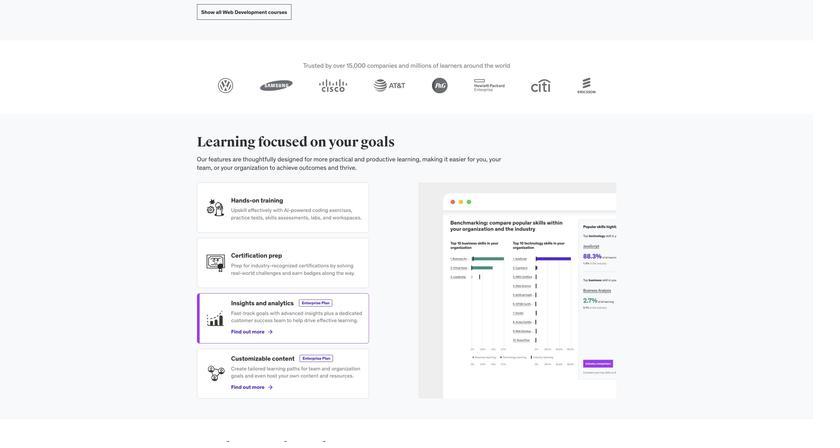 Task type: locate. For each thing, give the bounding box(es) containing it.
and left resources.
[[320, 373, 328, 380]]

find inside insights and analytics tab
[[231, 329, 242, 335]]

1 vertical spatial find out more
[[231, 384, 264, 391]]

on inside hands-on training upskill effectively with ai-powered coding exercises, practice tests, skills assessments, labs, and workspaces.
[[252, 197, 259, 204]]

learners
[[440, 62, 462, 70]]

show all web development courses link
[[197, 4, 291, 20]]

tailored
[[248, 366, 265, 372]]

more inside insights and analytics tab
[[252, 329, 264, 335]]

and up success
[[256, 300, 266, 307]]

hewlett packard enterprise logo image
[[474, 79, 504, 92]]

find out more inside customizable content tab
[[231, 384, 264, 391]]

find
[[231, 329, 242, 335], [231, 384, 242, 391]]

to
[[270, 164, 275, 172], [287, 318, 292, 324]]

around
[[464, 62, 483, 70]]

0 vertical spatial the
[[484, 62, 493, 70]]

enterprise up insights
[[302, 301, 321, 306]]

your
[[329, 134, 358, 151], [489, 155, 501, 163], [221, 164, 233, 172], [278, 373, 288, 380]]

2 find out more link from the top
[[231, 380, 273, 396]]

by left over
[[325, 62, 332, 70]]

1 vertical spatial more
[[252, 329, 264, 335]]

plan
[[321, 301, 329, 306], [322, 356, 330, 361]]

1 vertical spatial the
[[336, 270, 344, 276]]

15,000
[[346, 62, 366, 70]]

team inside create tailored learning paths for team and organization goals and even host your own content and resources.
[[308, 366, 320, 372]]

enterprise plan inside customizable content tab
[[303, 356, 330, 361]]

prep
[[231, 263, 242, 269]]

find for customizable
[[231, 384, 242, 391]]

fast-track goals with advanced insights plus a dedicated customer success team to help drive effective learning.
[[231, 310, 362, 324]]

world down prep
[[242, 270, 255, 276]]

and down tailored
[[245, 373, 253, 380]]

0 horizontal spatial to
[[270, 164, 275, 172]]

2 find out more from the top
[[231, 384, 264, 391]]

certification
[[231, 252, 267, 260]]

content
[[272, 355, 294, 363], [300, 373, 318, 380]]

find out more down even
[[231, 384, 264, 391]]

1 vertical spatial team
[[308, 366, 320, 372]]

enterprise
[[302, 301, 321, 306], [303, 356, 321, 361]]

team right "paths"
[[308, 366, 320, 372]]

to inside fast-track goals with advanced insights plus a dedicated customer success team to help drive effective learning.
[[287, 318, 292, 324]]

0 vertical spatial enterprise
[[302, 301, 321, 306]]

learning focused on your goals tab list
[[197, 183, 369, 399]]

1 vertical spatial world
[[242, 270, 255, 276]]

1 vertical spatial plan
[[322, 356, 330, 361]]

1 horizontal spatial on
[[310, 134, 326, 151]]

1 vertical spatial by
[[330, 263, 336, 269]]

1 out from the top
[[243, 329, 251, 335]]

0 horizontal spatial world
[[242, 270, 255, 276]]

to down 'advanced'
[[287, 318, 292, 324]]

customizable content tab
[[197, 349, 369, 399]]

the right around
[[484, 62, 493, 70]]

goals
[[361, 134, 395, 151], [256, 310, 269, 317], [231, 373, 243, 380]]

the inside certification prep prep for industry-recognized certifications by solving real-world challenges and earn badges along the way.
[[336, 270, 344, 276]]

for inside create tailored learning paths for team and organization goals and even host your own content and resources.
[[301, 366, 307, 372]]

more inside customizable content tab
[[252, 384, 264, 391]]

1 vertical spatial find
[[231, 384, 242, 391]]

2 out from the top
[[243, 384, 251, 391]]

the
[[484, 62, 493, 70], [336, 270, 344, 276]]

to left the achieve
[[270, 164, 275, 172]]

way.
[[345, 270, 355, 276]]

1 find out more from the top
[[231, 329, 264, 335]]

your right or
[[221, 164, 233, 172]]

1 horizontal spatial organization
[[331, 366, 360, 372]]

enterprise plan up create tailored learning paths for team and organization goals and even host your own content and resources.
[[303, 356, 330, 361]]

0 vertical spatial find out more
[[231, 329, 264, 335]]

enterprise plan
[[302, 301, 329, 306], [303, 356, 330, 361]]

organization up resources.
[[331, 366, 360, 372]]

you,
[[477, 155, 488, 163]]

ai-
[[284, 207, 291, 214]]

team inside fast-track goals with advanced insights plus a dedicated customer success team to help drive effective learning.
[[274, 318, 286, 324]]

drive
[[304, 318, 316, 324]]

and
[[399, 62, 409, 70], [354, 155, 365, 163], [328, 164, 338, 172], [323, 214, 331, 221], [282, 270, 291, 276], [256, 300, 266, 307], [322, 366, 330, 372], [245, 373, 253, 380], [320, 373, 328, 380]]

plan inside insights and analytics tab
[[321, 301, 329, 306]]

content up learning at the left bottom
[[272, 355, 294, 363]]

att&t logo image
[[374, 79, 405, 92]]

1 vertical spatial enterprise
[[303, 356, 321, 361]]

1 vertical spatial to
[[287, 318, 292, 324]]

more left small image
[[252, 329, 264, 335]]

learning
[[197, 134, 256, 151]]

1 vertical spatial enterprise plan
[[303, 356, 330, 361]]

1 horizontal spatial world
[[495, 62, 510, 70]]

0 horizontal spatial goals
[[231, 373, 243, 380]]

1 horizontal spatial goals
[[256, 310, 269, 317]]

team down 'advanced'
[[274, 318, 286, 324]]

find for insights
[[231, 329, 242, 335]]

0 vertical spatial goals
[[361, 134, 395, 151]]

0 horizontal spatial the
[[336, 270, 344, 276]]

enterprise up create tailored learning paths for team and organization goals and even host your own content and resources.
[[303, 356, 321, 361]]

2 find from the top
[[231, 384, 242, 391]]

0 vertical spatial content
[[272, 355, 294, 363]]

prep
[[268, 252, 282, 260]]

your right the you, in the top right of the page
[[489, 155, 501, 163]]

paths
[[287, 366, 300, 372]]

plan inside customizable content tab
[[322, 356, 330, 361]]

thoughtfully
[[243, 155, 276, 163]]

earn
[[292, 270, 302, 276]]

goals down create
[[231, 373, 243, 380]]

industry-
[[251, 263, 272, 269]]

for right "paths"
[[301, 366, 307, 372]]

2 vertical spatial goals
[[231, 373, 243, 380]]

volkswagen logo image
[[218, 78, 233, 93]]

goals up productive
[[361, 134, 395, 151]]

productive
[[366, 155, 396, 163]]

find out more link for customizable
[[231, 380, 273, 396]]

more
[[314, 155, 328, 163], [252, 329, 264, 335], [252, 384, 264, 391]]

1 vertical spatial with
[[270, 310, 280, 317]]

plan for customizable content
[[322, 356, 330, 361]]

advanced
[[281, 310, 303, 317]]

customizable content
[[231, 355, 294, 363]]

out inside insights and analytics tab
[[243, 329, 251, 335]]

1 vertical spatial content
[[300, 373, 318, 380]]

cisco logo image
[[319, 79, 347, 92]]

are
[[233, 155, 241, 163]]

organization down thoughtfully
[[234, 164, 268, 172]]

find out more link down even
[[231, 380, 273, 396]]

courses
[[268, 9, 287, 15]]

find inside customizable content tab
[[231, 384, 242, 391]]

0 vertical spatial to
[[270, 164, 275, 172]]

insights and analytics tab
[[197, 294, 369, 344]]

world up hewlett packard enterprise logo
[[495, 62, 510, 70]]

1 horizontal spatial to
[[287, 318, 292, 324]]

on up effectively
[[252, 197, 259, 204]]

enterprise inside customizable content tab
[[303, 356, 321, 361]]

0 vertical spatial by
[[325, 62, 332, 70]]

2 vertical spatial more
[[252, 384, 264, 391]]

1 vertical spatial goals
[[256, 310, 269, 317]]

help
[[293, 318, 303, 324]]

content right own
[[300, 373, 318, 380]]

learning.
[[338, 318, 358, 324]]

find out more down customer
[[231, 329, 264, 335]]

0 vertical spatial find out more link
[[231, 325, 273, 340]]

and down practical
[[328, 164, 338, 172]]

find out more link inside insights and analytics tab
[[231, 325, 273, 340]]

out down create
[[243, 384, 251, 391]]

1 vertical spatial organization
[[331, 366, 360, 372]]

analytics
[[268, 300, 294, 307]]

0 vertical spatial organization
[[234, 164, 268, 172]]

fast-
[[231, 310, 243, 317]]

more up outcomes
[[314, 155, 328, 163]]

it
[[444, 155, 448, 163]]

and up thrive.
[[354, 155, 365, 163]]

the down solving
[[336, 270, 344, 276]]

0 vertical spatial with
[[273, 207, 283, 214]]

insights and analytics
[[231, 300, 294, 307]]

0 vertical spatial plan
[[321, 301, 329, 306]]

for right prep
[[243, 263, 250, 269]]

0 horizontal spatial content
[[272, 355, 294, 363]]

enterprise for insights and analytics
[[302, 301, 321, 306]]

by up along
[[330, 263, 336, 269]]

our features are thoughtfully designed for more practical and productive learning, making it easier for you, your team, or your organization to achieve outcomes and thrive.
[[197, 155, 501, 172]]

1 horizontal spatial content
[[300, 373, 318, 380]]

0 vertical spatial team
[[274, 318, 286, 324]]

enterprise plan up insights
[[302, 301, 329, 306]]

labs,
[[311, 214, 321, 221]]

1 find from the top
[[231, 329, 242, 335]]

for
[[304, 155, 312, 163], [467, 155, 475, 163], [243, 263, 250, 269], [301, 366, 307, 372]]

customizable
[[231, 355, 271, 363]]

your down learning at the left bottom
[[278, 373, 288, 380]]

find out more link down customer
[[231, 325, 273, 340]]

0 vertical spatial find
[[231, 329, 242, 335]]

1 vertical spatial out
[[243, 384, 251, 391]]

even
[[255, 373, 266, 380]]

plan up plus
[[321, 301, 329, 306]]

hands-
[[231, 197, 252, 204]]

with
[[273, 207, 283, 214], [270, 310, 280, 317]]

1 vertical spatial on
[[252, 197, 259, 204]]

1 horizontal spatial the
[[484, 62, 493, 70]]

0 horizontal spatial team
[[274, 318, 286, 324]]

companies
[[367, 62, 397, 70]]

find down customer
[[231, 329, 242, 335]]

and down coding
[[323, 214, 331, 221]]

by
[[325, 62, 332, 70], [330, 263, 336, 269]]

find down create
[[231, 384, 242, 391]]

1 horizontal spatial team
[[308, 366, 320, 372]]

and down recognized
[[282, 270, 291, 276]]

0 vertical spatial out
[[243, 329, 251, 335]]

find out more link
[[231, 325, 273, 340], [231, 380, 273, 396]]

out inside customizable content tab
[[243, 384, 251, 391]]

more down even
[[252, 384, 264, 391]]

a
[[335, 310, 338, 317]]

enterprise plan inside insights and analytics tab
[[302, 301, 329, 306]]

out down customer
[[243, 329, 251, 335]]

0 vertical spatial enterprise plan
[[302, 301, 329, 306]]

1 find out more link from the top
[[231, 325, 273, 340]]

find out more for customizable
[[231, 384, 264, 391]]

with left ai-
[[273, 207, 283, 214]]

with down analytics
[[270, 310, 280, 317]]

1 vertical spatial find out more link
[[231, 380, 273, 396]]

on up outcomes
[[310, 134, 326, 151]]

find out more inside insights and analytics tab
[[231, 329, 264, 335]]

goals up success
[[256, 310, 269, 317]]

enterprise inside insights and analytics tab
[[302, 301, 321, 306]]

content inside create tailored learning paths for team and organization goals and even host your own content and resources.
[[300, 373, 318, 380]]

more inside our features are thoughtfully designed for more practical and productive learning, making it easier for you, your team, or your organization to achieve outcomes and thrive.
[[314, 155, 328, 163]]

0 vertical spatial on
[[310, 134, 326, 151]]

procter & gamble logo image
[[432, 78, 447, 93]]

find out more link inside customizable content tab
[[231, 380, 273, 396]]

plan up resources.
[[322, 356, 330, 361]]

0 vertical spatial more
[[314, 155, 328, 163]]

find out more
[[231, 329, 264, 335], [231, 384, 264, 391]]

0 horizontal spatial on
[[252, 197, 259, 204]]

solving
[[337, 263, 353, 269]]

0 horizontal spatial organization
[[234, 164, 268, 172]]



Task type: vqa. For each thing, say whether or not it's contained in the screenshot.
15,000
yes



Task type: describe. For each thing, give the bounding box(es) containing it.
by inside certification prep prep for industry-recognized certifications by solving real-world challenges and earn badges along the way.
[[330, 263, 336, 269]]

of
[[433, 62, 438, 70]]

easier
[[449, 155, 466, 163]]

and up resources.
[[322, 366, 330, 372]]

more for customizable content
[[252, 384, 264, 391]]

coding
[[312, 207, 328, 214]]

practical
[[329, 155, 353, 163]]

certification prep prep for industry-recognized certifications by solving real-world challenges and earn badges along the way.
[[231, 252, 355, 276]]

organization inside create tailored learning paths for team and organization goals and even host your own content and resources.
[[331, 366, 360, 372]]

samsung logo image
[[260, 80, 293, 91]]

screenshot of an analytics interface image
[[418, 183, 616, 399]]

designed
[[278, 155, 303, 163]]

outcomes
[[299, 164, 327, 172]]

insights
[[231, 300, 254, 307]]

tests,
[[251, 214, 264, 221]]

out for customizable
[[243, 384, 251, 391]]

team,
[[197, 164, 212, 172]]

over
[[333, 62, 345, 70]]

world inside certification prep prep for industry-recognized certifications by solving real-world challenges and earn badges along the way.
[[242, 270, 255, 276]]

effective
[[317, 318, 337, 324]]

focused
[[258, 134, 308, 151]]

with inside hands-on training upskill effectively with ai-powered coding exercises, practice tests, skills assessments, labs, and workspaces.
[[273, 207, 283, 214]]

plus
[[324, 310, 334, 317]]

find out more for insights
[[231, 329, 264, 335]]

challenges
[[256, 270, 281, 276]]

making
[[422, 155, 443, 163]]

enterprise plan for insights and analytics
[[302, 301, 329, 306]]

with inside fast-track goals with advanced insights plus a dedicated customer success team to help drive effective learning.
[[270, 310, 280, 317]]

and left millions
[[399, 62, 409, 70]]

show
[[201, 9, 215, 15]]

small image
[[267, 385, 273, 391]]

host
[[267, 373, 277, 380]]

effectively
[[248, 207, 272, 214]]

powered
[[291, 207, 311, 214]]

certification prep tab
[[197, 238, 369, 288]]

learning focused on your goals
[[197, 134, 395, 151]]

all
[[216, 9, 222, 15]]

enterprise plan for customizable content
[[303, 356, 330, 361]]

show all web development courses
[[201, 9, 287, 15]]

real-
[[231, 270, 242, 276]]

organization inside our features are thoughtfully designed for more practical and productive learning, making it easier for you, your team, or your organization to achieve outcomes and thrive.
[[234, 164, 268, 172]]

dedicated
[[339, 310, 362, 317]]

for up outcomes
[[304, 155, 312, 163]]

exercises,
[[329, 207, 352, 214]]

track
[[243, 310, 255, 317]]

out for insights
[[243, 329, 251, 335]]

practice
[[231, 214, 250, 221]]

learning
[[267, 366, 285, 372]]

hands-on training upskill effectively with ai-powered coding exercises, practice tests, skills assessments, labs, and workspaces.
[[231, 197, 361, 221]]

plan for insights and analytics
[[321, 301, 329, 306]]

2 horizontal spatial goals
[[361, 134, 395, 151]]

your inside create tailored learning paths for team and organization goals and even host your own content and resources.
[[278, 373, 288, 380]]

goals inside fast-track goals with advanced insights plus a dedicated customer success team to help drive effective learning.
[[256, 310, 269, 317]]

for left the you, in the top right of the page
[[467, 155, 475, 163]]

skills
[[265, 214, 277, 221]]

resources.
[[329, 373, 354, 380]]

and inside hands-on training upskill effectively with ai-powered coding exercises, practice tests, skills assessments, labs, and workspaces.
[[323, 214, 331, 221]]

citi logo image
[[531, 79, 551, 92]]

customer
[[231, 318, 253, 324]]

goals inside create tailored learning paths for team and organization goals and even host your own content and resources.
[[231, 373, 243, 380]]

training
[[260, 197, 283, 204]]

small image
[[267, 329, 273, 336]]

certifications
[[299, 263, 329, 269]]

trusted by over 15,000 companies and millions of learners around the world
[[303, 62, 510, 70]]

find out more link for insights
[[231, 325, 273, 340]]

millions
[[410, 62, 431, 70]]

create
[[231, 366, 247, 372]]

along
[[322, 270, 335, 276]]

achieve
[[277, 164, 298, 172]]

our
[[197, 155, 207, 163]]

learning,
[[397, 155, 421, 163]]

success
[[254, 318, 273, 324]]

badges
[[304, 270, 321, 276]]

upskill
[[231, 207, 247, 214]]

hands-on training tab
[[197, 183, 369, 233]]

or
[[214, 164, 219, 172]]

more for insights and analytics
[[252, 329, 264, 335]]

enterprise for customizable content
[[303, 356, 321, 361]]

ericsson logo image
[[578, 78, 596, 93]]

own
[[290, 373, 299, 380]]

for inside certification prep prep for industry-recognized certifications by solving real-world challenges and earn badges along the way.
[[243, 263, 250, 269]]

0 vertical spatial world
[[495, 62, 510, 70]]

your up practical
[[329, 134, 358, 151]]

thrive.
[[340, 164, 357, 172]]

development
[[235, 9, 267, 15]]

assessments,
[[278, 214, 309, 221]]

workspaces.
[[333, 214, 361, 221]]

recognized
[[272, 263, 297, 269]]

and inside certification prep prep for industry-recognized certifications by solving real-world challenges and earn badges along the way.
[[282, 270, 291, 276]]

to inside our features are thoughtfully designed for more practical and productive learning, making it easier for you, your team, or your organization to achieve outcomes and thrive.
[[270, 164, 275, 172]]

web
[[223, 9, 234, 15]]

trusted
[[303, 62, 324, 70]]

features
[[208, 155, 231, 163]]

create tailored learning paths for team and organization goals and even host your own content and resources.
[[231, 366, 360, 380]]

insights
[[305, 310, 323, 317]]



